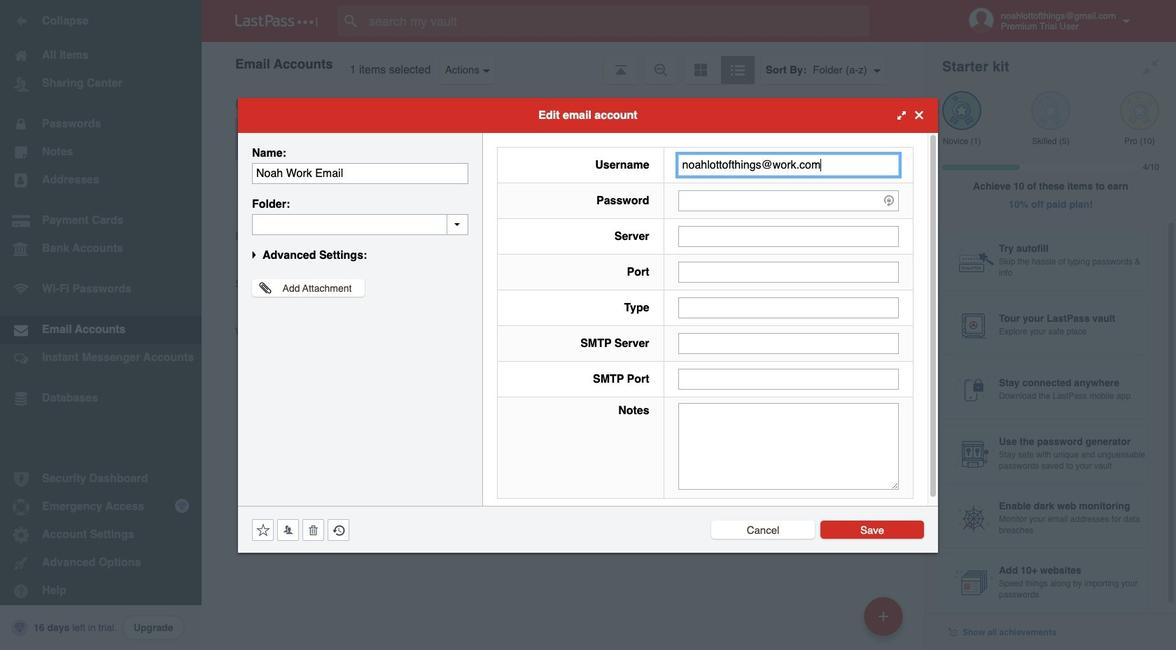 Task type: describe. For each thing, give the bounding box(es) containing it.
search my vault text field
[[337, 6, 897, 36]]

vault options navigation
[[202, 42, 925, 84]]

new item navigation
[[859, 593, 911, 650]]

lastpass image
[[235, 15, 318, 27]]

Search search field
[[337, 6, 897, 36]]



Task type: locate. For each thing, give the bounding box(es) containing it.
None password field
[[678, 190, 899, 211]]

None text field
[[252, 163, 468, 184], [678, 261, 899, 282], [678, 403, 899, 490], [252, 163, 468, 184], [678, 261, 899, 282], [678, 403, 899, 490]]

new item image
[[879, 611, 888, 621]]

dialog
[[238, 98, 938, 553]]

main navigation navigation
[[0, 0, 202, 650]]

None text field
[[678, 154, 899, 175], [252, 214, 468, 235], [678, 226, 899, 247], [678, 297, 899, 318], [678, 333, 899, 354], [678, 369, 899, 390], [678, 154, 899, 175], [252, 214, 468, 235], [678, 226, 899, 247], [678, 297, 899, 318], [678, 333, 899, 354], [678, 369, 899, 390]]



